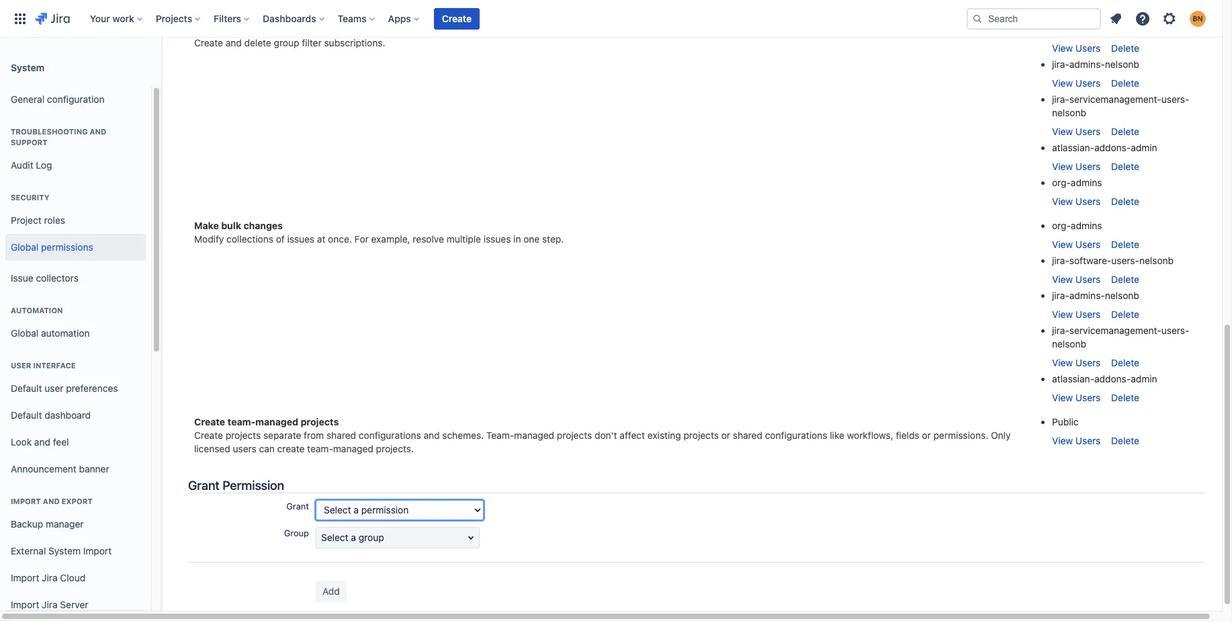 Task type: vqa. For each thing, say whether or not it's contained in the screenshot.
3rd View from the top
yes



Task type: locate. For each thing, give the bounding box(es) containing it.
grant up the group
[[287, 501, 309, 511]]

backup manager
[[11, 518, 84, 529]]

servicemanagement- for 3rd delete link from the bottom
[[1070, 324, 1162, 336]]

1 vertical spatial default
[[11, 409, 42, 421]]

1 horizontal spatial configurations
[[766, 429, 828, 441]]

group up delete
[[233, 23, 261, 35]]

1 vertical spatial jira-admins-nelsonb
[[1053, 289, 1140, 301]]

11 view users link from the top
[[1053, 435, 1101, 446]]

admins
[[1072, 177, 1103, 188], [1072, 220, 1103, 231]]

1 global from the top
[[11, 241, 38, 253]]

2 jira from the top
[[42, 599, 58, 610]]

8 view from the top
[[1053, 308, 1074, 320]]

projects left don't
[[557, 429, 592, 441]]

8 view users from the top
[[1053, 308, 1101, 320]]

preferences
[[66, 382, 118, 394]]

example,
[[372, 233, 411, 244]]

banner
[[0, 0, 1223, 38]]

1 jira from the top
[[42, 572, 58, 583]]

configurations up projects.
[[359, 429, 421, 441]]

1 vertical spatial org-
[[1053, 220, 1072, 231]]

2 delete link from the top
[[1112, 77, 1140, 88]]

projects
[[301, 416, 339, 427], [226, 429, 261, 441], [557, 429, 592, 441], [684, 429, 719, 441]]

10 users from the top
[[1076, 392, 1101, 403]]

4 users from the top
[[1076, 160, 1101, 172]]

nelsonb for 11th delete link from the bottom
[[1140, 23, 1175, 35]]

1 vertical spatial atlassian-addons-admin
[[1053, 373, 1158, 384]]

group down dashboards
[[274, 37, 299, 48]]

global inside "link"
[[11, 241, 38, 253]]

org-admins
[[1053, 177, 1103, 188], [1053, 220, 1103, 231]]

2 jira-servicemanagement-users- nelsonb from the top
[[1053, 324, 1190, 349]]

create inside button
[[442, 12, 472, 24]]

1 horizontal spatial group
[[274, 37, 299, 48]]

0 vertical spatial jira-admins-nelsonb
[[1053, 58, 1140, 70]]

2 org-admins from the top
[[1053, 220, 1103, 231]]

1 horizontal spatial or
[[923, 429, 932, 441]]

2 horizontal spatial managed
[[514, 429, 555, 441]]

import jira cloud link
[[5, 565, 146, 592]]

or right existing
[[722, 429, 731, 441]]

view for fifth delete link from the bottom of the page
[[1053, 273, 1074, 285]]

0 vertical spatial org-admins
[[1053, 177, 1103, 188]]

fields
[[896, 429, 920, 441]]

4 jira- from the top
[[1053, 254, 1070, 266]]

public
[[1053, 416, 1079, 427]]

1 vertical spatial admin
[[1132, 373, 1158, 384]]

7 view from the top
[[1053, 273, 1074, 285]]

backup manager link
[[5, 511, 146, 538]]

1 vertical spatial addons-
[[1095, 373, 1132, 384]]

4 view users from the top
[[1053, 160, 1101, 172]]

issues
[[287, 233, 315, 244], [484, 233, 511, 244]]

2 jira- from the top
[[1053, 58, 1070, 70]]

for
[[355, 233, 369, 244]]

and inside troubleshooting and support
[[90, 127, 106, 136]]

global down automation
[[11, 327, 38, 339]]

7 view users from the top
[[1053, 273, 1101, 285]]

users-
[[1112, 23, 1140, 35], [1162, 93, 1190, 105], [1112, 254, 1140, 266], [1162, 324, 1190, 336]]

1 view from the top
[[1053, 42, 1074, 53]]

announcement banner link
[[5, 456, 146, 483]]

from
[[304, 429, 324, 441]]

0 horizontal spatial configurations
[[359, 429, 421, 441]]

2 view users link from the top
[[1053, 77, 1101, 88]]

make bulk changes modify collections of issues at once. for example, resolve multiple issues in one step.
[[194, 220, 564, 244]]

3 view from the top
[[1053, 125, 1074, 137]]

atlassian-addons-admin
[[1053, 142, 1158, 153], [1053, 373, 1158, 384]]

view users link for fourth delete link from the bottom of the page
[[1053, 308, 1101, 320]]

0 horizontal spatial issues
[[287, 233, 315, 244]]

and for look and feel
[[34, 436, 50, 447]]

1 horizontal spatial shared
[[733, 429, 763, 441]]

create
[[442, 12, 472, 24], [194, 37, 223, 48], [194, 416, 225, 427], [194, 429, 223, 441]]

3 delete link from the top
[[1112, 125, 1140, 137]]

view for 6th delete link from the bottom
[[1053, 238, 1074, 250]]

schemes.
[[443, 429, 484, 441]]

admin
[[1132, 142, 1158, 153], [1132, 373, 1158, 384]]

0 horizontal spatial shared
[[327, 429, 356, 441]]

0 vertical spatial jira-servicemanagement-users- nelsonb
[[1053, 93, 1190, 118]]

addons-
[[1095, 142, 1132, 153], [1095, 373, 1132, 384]]

import and export group
[[5, 483, 146, 621]]

1 vertical spatial grant
[[287, 501, 309, 511]]

announcement
[[11, 463, 77, 474]]

jira left cloud
[[42, 572, 58, 583]]

nelsonb
[[1140, 23, 1175, 35], [1106, 58, 1140, 70], [1053, 107, 1087, 118], [1140, 254, 1175, 266], [1106, 289, 1140, 301], [1053, 338, 1087, 349]]

view for tenth delete link from the bottom of the page
[[1053, 77, 1074, 88]]

import down external
[[11, 572, 39, 583]]

default down user at the left
[[11, 382, 42, 394]]

filter down subscriptions
[[302, 37, 322, 48]]

1 or from the left
[[722, 429, 731, 441]]

group
[[284, 528, 309, 538]]

delete link
[[1112, 42, 1140, 53], [1112, 77, 1140, 88], [1112, 125, 1140, 137], [1112, 160, 1140, 172], [1112, 195, 1140, 207], [1112, 238, 1140, 250], [1112, 273, 1140, 285], [1112, 308, 1140, 320], [1112, 357, 1140, 368], [1112, 392, 1140, 403], [1112, 435, 1140, 446]]

configurations left like
[[766, 429, 828, 441]]

1 org-admins from the top
[[1053, 177, 1103, 188]]

atlassian-
[[1053, 142, 1095, 153], [1053, 373, 1095, 384]]

5 view from the top
[[1053, 195, 1074, 207]]

view
[[1053, 42, 1074, 53], [1053, 77, 1074, 88], [1053, 125, 1074, 137], [1053, 160, 1074, 172], [1053, 195, 1074, 207], [1053, 238, 1074, 250], [1053, 273, 1074, 285], [1053, 308, 1074, 320], [1053, 357, 1074, 368], [1053, 392, 1074, 403], [1053, 435, 1074, 446]]

0 vertical spatial software-
[[1070, 23, 1112, 35]]

and inside 'user interface' group
[[34, 436, 50, 447]]

6 view from the top
[[1053, 238, 1074, 250]]

default for default dashboard
[[11, 409, 42, 421]]

2 org- from the top
[[1053, 220, 1072, 231]]

1 servicemanagement- from the top
[[1070, 93, 1162, 105]]

2 atlassian-addons-admin from the top
[[1053, 373, 1158, 384]]

import down import jira cloud
[[11, 599, 39, 610]]

4 delete from the top
[[1112, 160, 1140, 172]]

4 view from the top
[[1053, 160, 1074, 172]]

view users link
[[1053, 42, 1101, 53], [1053, 77, 1101, 88], [1053, 125, 1101, 137], [1053, 160, 1101, 172], [1053, 195, 1101, 207], [1053, 238, 1101, 250], [1053, 273, 1101, 285], [1053, 308, 1101, 320], [1053, 357, 1101, 368], [1053, 392, 1101, 403], [1053, 435, 1101, 446]]

and for troubleshooting and support
[[90, 127, 106, 136]]

2 global from the top
[[11, 327, 38, 339]]

1 vertical spatial atlassian-
[[1053, 373, 1095, 384]]

1 configurations from the left
[[359, 429, 421, 441]]

None submit
[[316, 581, 347, 602]]

0 vertical spatial servicemanagement-
[[1070, 93, 1162, 105]]

roles
[[44, 214, 65, 226]]

permissions.
[[934, 429, 989, 441]]

view for 1st delete link from the bottom
[[1053, 435, 1074, 446]]

0 vertical spatial default
[[11, 382, 42, 394]]

import
[[11, 497, 41, 506], [83, 545, 112, 556], [11, 572, 39, 583], [11, 599, 39, 610]]

dashboard
[[45, 409, 91, 421]]

issues left at
[[287, 233, 315, 244]]

0 vertical spatial managed
[[256, 416, 299, 427]]

org-
[[1053, 177, 1072, 188], [1053, 220, 1072, 231]]

0 vertical spatial org-
[[1053, 177, 1072, 188]]

of
[[276, 233, 285, 244]]

system up general at the left
[[11, 62, 44, 73]]

nelsonb for 3rd delete link from the bottom
[[1053, 338, 1087, 349]]

view for tenth delete link
[[1053, 392, 1074, 403]]

0 vertical spatial atlassian-addons-admin
[[1053, 142, 1158, 153]]

6 delete from the top
[[1112, 238, 1140, 250]]

2 servicemanagement- from the top
[[1070, 324, 1162, 336]]

projects right existing
[[684, 429, 719, 441]]

at
[[317, 233, 326, 244]]

bulk
[[221, 220, 241, 231]]

1 atlassian-addons-admin from the top
[[1053, 142, 1158, 153]]

org- for 6th delete link from the bottom
[[1053, 220, 1072, 231]]

1 admins- from the top
[[1070, 58, 1106, 70]]

team-
[[228, 416, 256, 427], [307, 443, 333, 454]]

2 addons- from the top
[[1095, 373, 1132, 384]]

manage group filter subscriptions create and delete group filter subscriptions.
[[194, 23, 386, 48]]

2 default from the top
[[11, 409, 42, 421]]

work
[[113, 12, 134, 24]]

delete
[[244, 37, 271, 48]]

0 horizontal spatial grant
[[188, 478, 220, 492]]

import up "backup" at the bottom
[[11, 497, 41, 506]]

1 horizontal spatial team-
[[307, 443, 333, 454]]

help image
[[1135, 10, 1152, 27]]

servicemanagement-
[[1070, 93, 1162, 105], [1070, 324, 1162, 336]]

4 view users link from the top
[[1053, 160, 1101, 172]]

0 vertical spatial atlassian-
[[1053, 142, 1095, 153]]

admins-
[[1070, 58, 1106, 70], [1070, 289, 1106, 301]]

filter
[[263, 23, 285, 35], [302, 37, 322, 48]]

7 delete from the top
[[1112, 273, 1140, 285]]

8 view users link from the top
[[1053, 308, 1101, 320]]

nelsonb for 3rd delete link from the top of the page
[[1053, 107, 1087, 118]]

0 vertical spatial filter
[[263, 23, 285, 35]]

search image
[[973, 13, 984, 24]]

3 view users link from the top
[[1053, 125, 1101, 137]]

1 horizontal spatial system
[[48, 545, 81, 556]]

1 vertical spatial servicemanagement-
[[1070, 324, 1162, 336]]

1 vertical spatial jira-software-users-nelsonb
[[1053, 254, 1175, 266]]

1 users from the top
[[1076, 42, 1101, 53]]

security
[[11, 193, 49, 202]]

0 vertical spatial admins
[[1072, 177, 1103, 188]]

primary element
[[8, 0, 967, 37]]

existing
[[648, 429, 682, 441]]

6 delete link from the top
[[1112, 238, 1140, 250]]

1 org- from the top
[[1053, 177, 1072, 188]]

view users link for 11th delete link from the bottom
[[1053, 42, 1101, 53]]

system down manager
[[48, 545, 81, 556]]

global for global automation
[[11, 327, 38, 339]]

filter up delete
[[263, 23, 285, 35]]

grant down "licensed"
[[188, 478, 220, 492]]

global permissions link
[[5, 234, 146, 261]]

6 view users link from the top
[[1053, 238, 1101, 250]]

0 vertical spatial global
[[11, 241, 38, 253]]

global for global permissions
[[11, 241, 38, 253]]

1 horizontal spatial managed
[[333, 443, 374, 454]]

import for import and export
[[11, 497, 41, 506]]

view for 7th delete link from the bottom of the page
[[1053, 195, 1074, 207]]

servicemanagement- for 3rd delete link from the top of the page
[[1070, 93, 1162, 105]]

7 view users link from the top
[[1053, 273, 1101, 285]]

view users link for tenth delete link
[[1053, 392, 1101, 403]]

jira image
[[35, 10, 70, 27], [35, 10, 70, 27]]

1 vertical spatial jira-servicemanagement-users- nelsonb
[[1053, 324, 1190, 349]]

view users link for fifth delete link from the bottom of the page
[[1053, 273, 1101, 285]]

0 vertical spatial jira
[[42, 572, 58, 583]]

your work button
[[86, 8, 148, 29]]

global down project at the left top of page
[[11, 241, 38, 253]]

default up "look"
[[11, 409, 42, 421]]

0 horizontal spatial system
[[11, 62, 44, 73]]

apps button
[[384, 8, 425, 29]]

0 vertical spatial group
[[233, 23, 261, 35]]

1 vertical spatial jira
[[42, 599, 58, 610]]

0 vertical spatial addons-
[[1095, 142, 1132, 153]]

shared
[[327, 429, 356, 441], [733, 429, 763, 441]]

user interface
[[11, 361, 76, 370]]

projects up users
[[226, 429, 261, 441]]

view for 11th delete link from the bottom
[[1053, 42, 1074, 53]]

project roles link
[[5, 207, 146, 234]]

1 horizontal spatial filter
[[302, 37, 322, 48]]

0 vertical spatial team-
[[228, 416, 256, 427]]

1 vertical spatial filter
[[302, 37, 322, 48]]

10 view users link from the top
[[1053, 392, 1101, 403]]

issue
[[11, 272, 33, 283]]

jira left server
[[42, 599, 58, 610]]

1 vertical spatial software-
[[1070, 254, 1112, 266]]

1 atlassian- from the top
[[1053, 142, 1095, 153]]

0 vertical spatial system
[[11, 62, 44, 73]]

jira-admins-nelsonb
[[1053, 58, 1140, 70], [1053, 289, 1140, 301]]

0 vertical spatial admin
[[1132, 142, 1158, 153]]

grant for grant
[[287, 501, 309, 511]]

global permissions
[[11, 241, 93, 253]]

team- up users
[[228, 416, 256, 427]]

team-
[[487, 429, 514, 441]]

affect
[[620, 429, 645, 441]]

jira-
[[1053, 23, 1070, 35], [1053, 58, 1070, 70], [1053, 93, 1070, 105], [1053, 254, 1070, 266], [1053, 289, 1070, 301], [1053, 324, 1070, 336]]

users
[[233, 443, 257, 454]]

8 delete from the top
[[1112, 308, 1140, 320]]

0 horizontal spatial filter
[[263, 23, 285, 35]]

1 vertical spatial system
[[48, 545, 81, 556]]

import for import jira server
[[11, 599, 39, 610]]

0 horizontal spatial or
[[722, 429, 731, 441]]

system
[[11, 62, 44, 73], [48, 545, 81, 556]]

0 vertical spatial admins-
[[1070, 58, 1106, 70]]

view users link for 1st delete link from the bottom
[[1053, 435, 1101, 446]]

None text field
[[316, 527, 480, 548]]

9 view users from the top
[[1053, 357, 1101, 368]]

org-admins for 7th delete link from the bottom of the page
[[1053, 177, 1103, 188]]

and down filters dropdown button
[[226, 37, 242, 48]]

and up backup manager
[[43, 497, 60, 506]]

or right the fields
[[923, 429, 932, 441]]

1 default from the top
[[11, 382, 42, 394]]

manager
[[46, 518, 84, 529]]

1 jira-admins-nelsonb from the top
[[1053, 58, 1140, 70]]

5 delete from the top
[[1112, 195, 1140, 207]]

11 delete link from the top
[[1112, 435, 1140, 446]]

1 vertical spatial team-
[[307, 443, 333, 454]]

0 vertical spatial jira-software-users-nelsonb
[[1053, 23, 1175, 35]]

issues left 'in'
[[484, 233, 511, 244]]

1 vertical spatial global
[[11, 327, 38, 339]]

team- down the from
[[307, 443, 333, 454]]

0 vertical spatial grant
[[188, 478, 220, 492]]

2 view from the top
[[1053, 77, 1074, 88]]

and left the schemes.
[[424, 429, 440, 441]]

2 admin from the top
[[1132, 373, 1158, 384]]

1 vertical spatial admins-
[[1070, 289, 1106, 301]]

1 horizontal spatial issues
[[484, 233, 511, 244]]

3 delete from the top
[[1112, 125, 1140, 137]]

1 horizontal spatial grant
[[287, 501, 309, 511]]

dashboards
[[263, 12, 316, 24]]

9 view users link from the top
[[1053, 357, 1101, 368]]

6 jira- from the top
[[1053, 324, 1070, 336]]

1 vertical spatial admins
[[1072, 220, 1103, 231]]

security group
[[5, 179, 146, 265]]

0 horizontal spatial team-
[[228, 416, 256, 427]]

user
[[45, 382, 64, 394]]

and inside create team-managed projects create projects separate from shared configurations and schemes. team-managed projects don't affect existing projects or shared configurations like workflows, fields or permissions. only licensed users can create team-managed projects.
[[424, 429, 440, 441]]

grant for grant permission
[[188, 478, 220, 492]]

2 or from the left
[[923, 429, 932, 441]]

configuration
[[47, 93, 105, 105]]

9 users from the top
[[1076, 357, 1101, 368]]

1 vertical spatial org-admins
[[1053, 220, 1103, 231]]

1 admin from the top
[[1132, 142, 1158, 153]]

notifications image
[[1109, 10, 1125, 27]]

and down general configuration link
[[90, 127, 106, 136]]

and left feel
[[34, 436, 50, 447]]

view users
[[1053, 42, 1101, 53], [1053, 77, 1101, 88], [1053, 125, 1101, 137], [1053, 160, 1101, 172], [1053, 195, 1101, 207], [1053, 238, 1101, 250], [1053, 273, 1101, 285], [1053, 308, 1101, 320], [1053, 357, 1101, 368], [1053, 392, 1101, 403], [1053, 435, 1101, 446]]

global inside "link"
[[11, 327, 38, 339]]

default user preferences link
[[5, 375, 146, 402]]



Task type: describe. For each thing, give the bounding box(es) containing it.
3 view users from the top
[[1053, 125, 1101, 137]]

projects.
[[376, 443, 414, 454]]

your
[[90, 12, 110, 24]]

filters button
[[210, 8, 255, 29]]

org- for 7th delete link from the bottom of the page
[[1053, 177, 1072, 188]]

automation
[[41, 327, 90, 339]]

0 horizontal spatial managed
[[256, 416, 299, 427]]

1 jira-software-users-nelsonb from the top
[[1053, 23, 1175, 35]]

external system import
[[11, 545, 112, 556]]

system inside import and export group
[[48, 545, 81, 556]]

projects
[[156, 12, 192, 24]]

1 vertical spatial group
[[274, 37, 299, 48]]

separate
[[264, 429, 301, 441]]

teams
[[338, 12, 367, 24]]

1 jira- from the top
[[1053, 23, 1070, 35]]

create button
[[434, 8, 480, 29]]

1 delete from the top
[[1112, 42, 1140, 53]]

automation group
[[5, 292, 146, 351]]

one
[[524, 233, 540, 244]]

log
[[36, 159, 52, 170]]

in
[[514, 233, 521, 244]]

11 users from the top
[[1076, 435, 1101, 446]]

modify
[[194, 233, 224, 244]]

general
[[11, 93, 44, 105]]

your work
[[90, 12, 134, 24]]

subscriptions
[[288, 23, 351, 35]]

1 vertical spatial managed
[[514, 429, 555, 441]]

grant permission
[[188, 478, 284, 492]]

like
[[830, 429, 845, 441]]

2 jira-software-users-nelsonb from the top
[[1053, 254, 1175, 266]]

1 delete link from the top
[[1112, 42, 1140, 53]]

permission
[[223, 478, 284, 492]]

2 admins- from the top
[[1070, 289, 1106, 301]]

issue collectors link
[[5, 265, 146, 292]]

1 jira-servicemanagement-users- nelsonb from the top
[[1053, 93, 1190, 118]]

multiple
[[447, 233, 481, 244]]

banner
[[79, 463, 109, 474]]

3 users from the top
[[1076, 125, 1101, 137]]

10 view users from the top
[[1053, 392, 1101, 403]]

don't
[[595, 429, 618, 441]]

10 delete from the top
[[1112, 392, 1140, 403]]

project
[[11, 214, 42, 226]]

licensed
[[194, 443, 230, 454]]

2 admins from the top
[[1072, 220, 1103, 231]]

0 horizontal spatial group
[[233, 23, 261, 35]]

1 issues from the left
[[287, 233, 315, 244]]

appswitcher icon image
[[12, 10, 28, 27]]

user interface group
[[5, 347, 146, 487]]

import jira server link
[[5, 592, 146, 619]]

2 configurations from the left
[[766, 429, 828, 441]]

8 users from the top
[[1076, 308, 1101, 320]]

5 jira- from the top
[[1053, 289, 1070, 301]]

create
[[277, 443, 305, 454]]

external system import link
[[5, 538, 146, 565]]

import jira server
[[11, 599, 88, 610]]

import jira cloud
[[11, 572, 86, 583]]

4 delete link from the top
[[1112, 160, 1140, 172]]

project roles
[[11, 214, 65, 226]]

sidebar navigation image
[[147, 54, 176, 81]]

server
[[60, 599, 88, 610]]

Search field
[[967, 8, 1102, 29]]

5 view users from the top
[[1053, 195, 1101, 207]]

5 delete link from the top
[[1112, 195, 1140, 207]]

9 delete link from the top
[[1112, 357, 1140, 368]]

view users link for tenth delete link from the bottom of the page
[[1053, 77, 1101, 88]]

2 view users from the top
[[1053, 77, 1101, 88]]

view for fourth delete link from the bottom of the page
[[1053, 308, 1074, 320]]

5 users from the top
[[1076, 195, 1101, 207]]

your profile and settings image
[[1191, 10, 1207, 27]]

external
[[11, 545, 46, 556]]

permissions
[[41, 241, 93, 253]]

only
[[992, 429, 1011, 441]]

1 shared from the left
[[327, 429, 356, 441]]

create inside manage group filter subscriptions create and delete group filter subscriptions.
[[194, 37, 223, 48]]

general configuration link
[[5, 86, 146, 113]]

view users link for 3rd delete link from the top of the page
[[1053, 125, 1101, 137]]

2 vertical spatial managed
[[333, 443, 374, 454]]

can
[[259, 443, 275, 454]]

7 delete link from the top
[[1112, 273, 1140, 285]]

cloud
[[60, 572, 86, 583]]

view for 3rd delete link from the bottom
[[1053, 357, 1074, 368]]

interface
[[33, 361, 76, 370]]

11 delete from the top
[[1112, 435, 1140, 446]]

troubleshooting
[[11, 127, 88, 136]]

settings image
[[1162, 10, 1179, 27]]

workflows,
[[848, 429, 894, 441]]

default dashboard link
[[5, 402, 146, 429]]

10 delete link from the top
[[1112, 392, 1140, 403]]

manage
[[194, 23, 231, 35]]

subscriptions.
[[324, 37, 386, 48]]

collectors
[[36, 272, 79, 283]]

troubleshooting and support
[[11, 127, 106, 147]]

import for import jira cloud
[[11, 572, 39, 583]]

and inside manage group filter subscriptions create and delete group filter subscriptions.
[[226, 37, 242, 48]]

audit log
[[11, 159, 52, 170]]

feel
[[53, 436, 69, 447]]

view users link for 8th delete link from the bottom
[[1053, 160, 1101, 172]]

9 delete from the top
[[1112, 357, 1140, 368]]

filters
[[214, 12, 241, 24]]

make
[[194, 220, 219, 231]]

1 addons- from the top
[[1095, 142, 1132, 153]]

banner containing your work
[[0, 0, 1223, 38]]

global automation link
[[5, 320, 146, 347]]

view users link for 7th delete link from the bottom of the page
[[1053, 195, 1101, 207]]

announcement banner
[[11, 463, 109, 474]]

view for 3rd delete link from the top of the page
[[1053, 125, 1074, 137]]

view users link for 6th delete link from the bottom
[[1053, 238, 1101, 250]]

view users link for 3rd delete link from the bottom
[[1053, 357, 1101, 368]]

apps
[[388, 12, 411, 24]]

1 software- from the top
[[1070, 23, 1112, 35]]

create team-managed projects create projects separate from shared configurations and schemes. team-managed projects don't affect existing projects or shared configurations like workflows, fields or permissions. only licensed users can create team-managed projects.
[[194, 416, 1011, 454]]

general configuration
[[11, 93, 105, 105]]

dashboards button
[[259, 8, 330, 29]]

import down backup manager link
[[83, 545, 112, 556]]

3 jira- from the top
[[1053, 93, 1070, 105]]

2 atlassian- from the top
[[1053, 373, 1095, 384]]

2 issues from the left
[[484, 233, 511, 244]]

step.
[[543, 233, 564, 244]]

user
[[11, 361, 31, 370]]

and for import and export
[[43, 497, 60, 506]]

audit
[[11, 159, 33, 170]]

org-admins for 6th delete link from the bottom
[[1053, 220, 1103, 231]]

troubleshooting and support group
[[5, 113, 146, 183]]

once.
[[328, 233, 352, 244]]

view for 8th delete link from the bottom
[[1053, 160, 1074, 172]]

resolve
[[413, 233, 444, 244]]

2 delete from the top
[[1112, 77, 1140, 88]]

11 view users from the top
[[1053, 435, 1101, 446]]

global automation
[[11, 327, 90, 339]]

look and feel link
[[5, 429, 146, 456]]

1 admins from the top
[[1072, 177, 1103, 188]]

jira for cloud
[[42, 572, 58, 583]]

look and feel
[[11, 436, 69, 447]]

teams button
[[334, 8, 380, 29]]

6 users from the top
[[1076, 238, 1101, 250]]

2 shared from the left
[[733, 429, 763, 441]]

jira for server
[[42, 599, 58, 610]]

look
[[11, 436, 32, 447]]

default for default user preferences
[[11, 382, 42, 394]]

export
[[62, 497, 93, 506]]

1 view users from the top
[[1053, 42, 1101, 53]]

collections
[[227, 233, 274, 244]]

2 jira-admins-nelsonb from the top
[[1053, 289, 1140, 301]]

2 users from the top
[[1076, 77, 1101, 88]]

automation
[[11, 306, 63, 315]]

support
[[11, 138, 47, 147]]

2 software- from the top
[[1070, 254, 1112, 266]]

changes
[[244, 220, 283, 231]]

6 view users from the top
[[1053, 238, 1101, 250]]

projects up the from
[[301, 416, 339, 427]]

7 users from the top
[[1076, 273, 1101, 285]]

8 delete link from the top
[[1112, 308, 1140, 320]]

issue collectors
[[11, 272, 79, 283]]

audit log link
[[5, 152, 146, 179]]

import and export
[[11, 497, 93, 506]]

nelsonb for fifth delete link from the bottom of the page
[[1140, 254, 1175, 266]]



